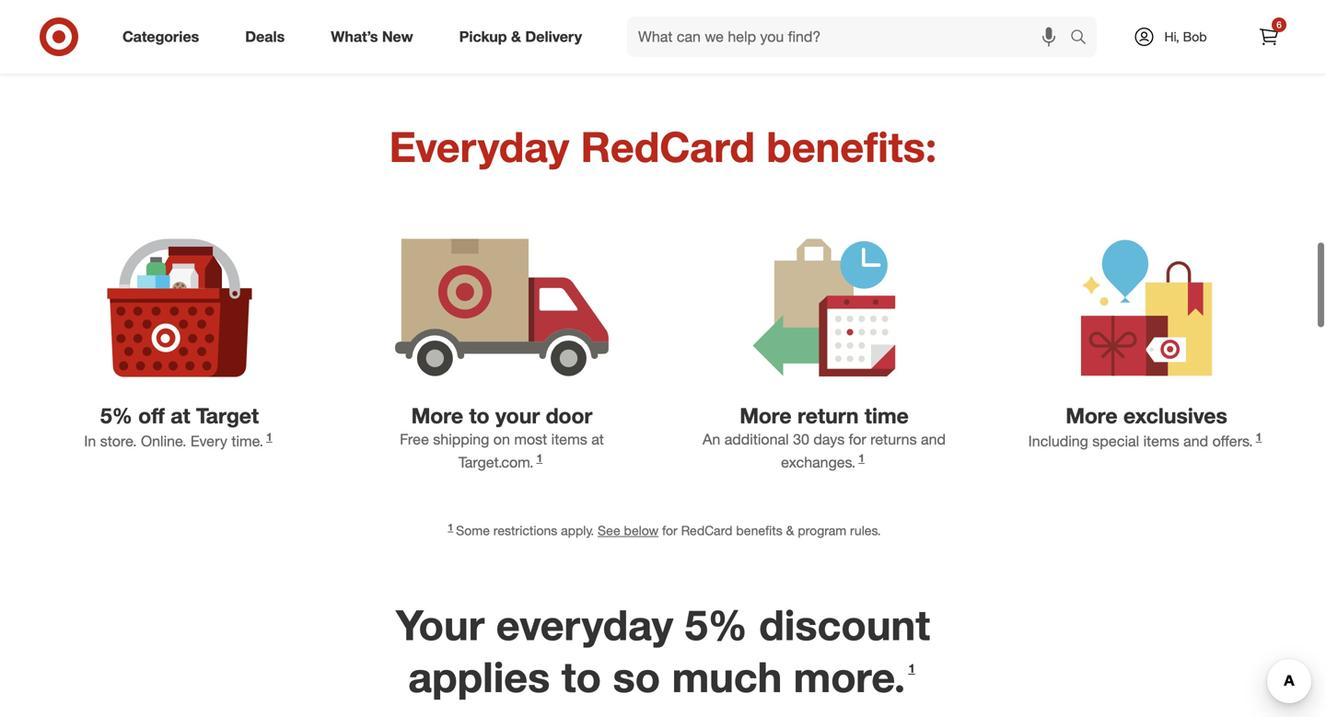 Task type: describe. For each thing, give the bounding box(es) containing it.
see below link
[[63, 0, 525, 19]]

1 inside more exclusives including special items and offers. 1
[[1256, 430, 1262, 444]]

free
[[400, 431, 429, 449]]

door
[[546, 403, 593, 429]]

everyday
[[389, 121, 569, 172]]

What can we help you find? suggestions appear below search field
[[627, 17, 1075, 57]]

1 link for more exclusives
[[1253, 430, 1265, 450]]

shipping
[[433, 431, 489, 449]]

new
[[382, 28, 413, 46]]

1 some restrictions apply. see below for redcard benefits & program rules.
[[448, 521, 881, 539]]

approved
[[150, 21, 197, 35]]

items for exclusives
[[1144, 432, 1180, 450]]

bob
[[1183, 29, 1207, 45]]

1 inside your everyday 5% discount applies to so much more. 1
[[909, 662, 915, 676]]

off
[[138, 403, 165, 429]]

5% inside your everyday 5% discount applies to so much more. 1
[[685, 600, 748, 651]]

your
[[396, 600, 485, 651]]

only
[[72, 21, 94, 35]]

apply. inside see below 3 only for guests approved for a target mastercard. restrictions apply. learn more.
[[382, 21, 410, 35]]

5% off at target in store. online. every time. 1
[[84, 403, 272, 450]]

5% inside 5% off at target in store. online. every time. 1
[[100, 403, 132, 429]]

including
[[1029, 432, 1089, 450]]

at inside 5% off at target in store. online. every time. 1
[[171, 403, 190, 429]]

benefits:
[[767, 121, 937, 172]]

1 down the most
[[537, 451, 543, 465]]

1 link for more to your door
[[534, 451, 545, 471]]

target inside 5% off at target in store. online. every time. 1
[[196, 403, 259, 429]]

your everyday 5% discount applies to so much more. 1
[[396, 600, 930, 702]]

apply. inside 1 some restrictions apply. see below for redcard benefits & program rules.
[[561, 523, 594, 539]]

applies
[[408, 652, 550, 702]]

offers.
[[1213, 432, 1253, 450]]

below inside see below 3 only for guests approved for a target mastercard. restrictions apply. learn more.
[[63, 5, 92, 19]]

days
[[814, 431, 845, 449]]

rules.
[[850, 523, 881, 539]]

store.
[[100, 432, 137, 450]]

everyday redcard benefits:
[[389, 121, 937, 172]]

what's new link
[[315, 17, 436, 57]]

0 horizontal spatial to
[[469, 403, 490, 429]]

1 inside 1 some restrictions apply. see below for redcard benefits & program rules.
[[448, 521, 453, 533]]

pickup & delivery link
[[444, 17, 605, 57]]

additional
[[725, 431, 789, 449]]

mastercard.
[[258, 21, 317, 35]]

returns
[[871, 431, 917, 449]]

target.com.
[[459, 453, 534, 471]]

restrictions
[[320, 21, 379, 35]]

categories link
[[107, 17, 222, 57]]

search
[[1062, 30, 1106, 48]]

more return time icon image
[[753, 239, 896, 377]]

return
[[798, 403, 859, 429]]

more for more to your door
[[411, 403, 463, 429]]

pickup
[[459, 28, 507, 46]]

truck icon image
[[395, 239, 609, 377]]

0 vertical spatial redcard
[[581, 121, 755, 172]]

a
[[216, 21, 222, 35]]

more. inside see below 3 only for guests approved for a target mastercard. restrictions apply. learn more.
[[444, 21, 472, 35]]

more return time
[[740, 403, 909, 429]]

redcard inside 1 some restrictions apply. see below for redcard benefits & program rules.
[[681, 523, 733, 539]]

exclusives
[[1124, 403, 1228, 429]]

every
[[191, 432, 227, 450]]

and inside an additional 30 days for returns and exchanges.
[[921, 431, 946, 449]]

what's new
[[331, 28, 413, 46]]

discount
[[759, 600, 930, 651]]

to inside your everyday 5% discount applies to so much more. 1
[[562, 652, 602, 702]]



Task type: locate. For each thing, give the bounding box(es) containing it.
in
[[84, 432, 96, 450]]

see inside 1 some restrictions apply. see below for redcard benefits & program rules.
[[598, 523, 621, 539]]

hi,
[[1165, 29, 1180, 45]]

5% up store.
[[100, 403, 132, 429]]

30
[[793, 431, 810, 449]]

0 vertical spatial more.
[[444, 21, 472, 35]]

more
[[411, 403, 463, 429], [740, 403, 792, 429], [1066, 403, 1118, 429]]

at down "door"
[[592, 431, 604, 449]]

and right returns
[[921, 431, 946, 449]]

deals
[[245, 28, 285, 46]]

1 down discount
[[909, 662, 915, 676]]

search button
[[1062, 17, 1106, 61]]

special
[[1093, 432, 1140, 450]]

items inside more exclusives including special items and offers. 1
[[1144, 432, 1180, 450]]

1 horizontal spatial apply.
[[561, 523, 594, 539]]

0 vertical spatial 5%
[[100, 403, 132, 429]]

to
[[469, 403, 490, 429], [562, 652, 602, 702]]

1 right time.
[[266, 430, 272, 444]]

1 vertical spatial below
[[624, 523, 659, 539]]

2 horizontal spatial more
[[1066, 403, 1118, 429]]

most
[[514, 431, 547, 449]]

see
[[505, 0, 525, 3], [598, 523, 621, 539]]

0 vertical spatial apply.
[[382, 21, 410, 35]]

much
[[672, 652, 782, 702]]

so
[[613, 652, 661, 702]]

apply.
[[382, 21, 410, 35], [561, 523, 594, 539]]

items
[[551, 431, 588, 449], [1144, 432, 1180, 450]]

exchanges.
[[781, 453, 856, 471]]

1 more from the left
[[411, 403, 463, 429]]

1
[[266, 430, 272, 444], [1256, 430, 1262, 444], [537, 451, 543, 465], [859, 451, 865, 465], [448, 521, 453, 533], [909, 662, 915, 676]]

more.
[[444, 21, 472, 35], [794, 652, 906, 702]]

see inside see below 3 only for guests approved for a target mastercard. restrictions apply. learn more.
[[505, 0, 525, 3]]

0 horizontal spatial more
[[411, 403, 463, 429]]

for inside 1 some restrictions apply. see below for redcard benefits & program rules.
[[662, 523, 678, 539]]

0 horizontal spatial and
[[921, 431, 946, 449]]

2 more from the left
[[740, 403, 792, 429]]

for left benefits
[[662, 523, 678, 539]]

apply. right restrictions
[[561, 523, 594, 539]]

some
[[456, 523, 490, 539]]

items down exclusives
[[1144, 432, 1180, 450]]

5%
[[100, 403, 132, 429], [685, 600, 748, 651]]

1 horizontal spatial items
[[1144, 432, 1180, 450]]

1 vertical spatial redcard
[[681, 523, 733, 539]]

and
[[921, 431, 946, 449], [1184, 432, 1209, 450]]

1 link
[[264, 430, 275, 450], [1253, 430, 1265, 450], [534, 451, 545, 471], [856, 451, 868, 471], [906, 662, 918, 683]]

time
[[865, 403, 909, 429]]

deals link
[[230, 17, 308, 57]]

1 horizontal spatial at
[[592, 431, 604, 449]]

target up every
[[196, 403, 259, 429]]

what's
[[331, 28, 378, 46]]

& right benefits
[[786, 523, 794, 539]]

below
[[63, 5, 92, 19], [624, 523, 659, 539]]

restrictions
[[494, 523, 558, 539]]

learn
[[413, 21, 441, 35]]

items inside free shipping on most items at target.com.
[[551, 431, 588, 449]]

items for shipping
[[551, 431, 588, 449]]

at right off
[[171, 403, 190, 429]]

&
[[511, 28, 521, 46], [786, 523, 794, 539]]

1 vertical spatial see
[[598, 523, 621, 539]]

hi, bob
[[1165, 29, 1207, 45]]

1 vertical spatial 5%
[[685, 600, 748, 651]]

free shipping on most items at target.com.
[[400, 431, 604, 471]]

see below 3 only for guests approved for a target mastercard. restrictions apply. learn more.
[[63, 0, 525, 35]]

your
[[496, 403, 540, 429]]

& right pickup
[[511, 28, 521, 46]]

to up shipping
[[469, 403, 490, 429]]

for right only at top left
[[97, 21, 111, 35]]

1 vertical spatial apply.
[[561, 523, 594, 539]]

below inside 1 some restrictions apply. see below for redcard benefits & program rules.
[[624, 523, 659, 539]]

more up free
[[411, 403, 463, 429]]

0 horizontal spatial items
[[551, 431, 588, 449]]

more to your door
[[411, 403, 593, 429]]

an
[[703, 431, 721, 449]]

and inside more exclusives including special items and offers. 1
[[1184, 432, 1209, 450]]

1 vertical spatial to
[[562, 652, 602, 702]]

categories
[[123, 28, 199, 46]]

guests
[[114, 21, 147, 35]]

for
[[97, 21, 111, 35], [200, 21, 213, 35], [849, 431, 867, 449], [662, 523, 678, 539]]

0 vertical spatial &
[[511, 28, 521, 46]]

see right restrictions
[[598, 523, 621, 539]]

pickup & delivery
[[459, 28, 582, 46]]

basket icon image
[[107, 239, 252, 377]]

& inside 1 some restrictions apply. see below for redcard benefits & program rules.
[[786, 523, 794, 539]]

more. down discount
[[794, 652, 906, 702]]

apply. left the learn
[[382, 21, 410, 35]]

6
[[1277, 19, 1282, 30]]

target right a
[[225, 21, 255, 35]]

1 horizontal spatial &
[[786, 523, 794, 539]]

more up special
[[1066, 403, 1118, 429]]

0 horizontal spatial apply.
[[382, 21, 410, 35]]

at inside free shipping on most items at target.com.
[[592, 431, 604, 449]]

more inside more exclusives including special items and offers. 1
[[1066, 403, 1118, 429]]

time.
[[232, 432, 264, 450]]

1 horizontal spatial more
[[740, 403, 792, 429]]

for right days
[[849, 431, 867, 449]]

at
[[171, 403, 190, 429], [592, 431, 604, 449]]

1 vertical spatial at
[[592, 431, 604, 449]]

0 horizontal spatial at
[[171, 403, 190, 429]]

delivery
[[525, 28, 582, 46]]

items down "door"
[[551, 431, 588, 449]]

1 inside 5% off at target in store. online. every time. 1
[[266, 430, 272, 444]]

0 vertical spatial target
[[225, 21, 255, 35]]

on
[[494, 431, 510, 449]]

1 vertical spatial &
[[786, 523, 794, 539]]

benefits
[[736, 523, 783, 539]]

program
[[798, 523, 847, 539]]

1 horizontal spatial to
[[562, 652, 602, 702]]

more. inside your everyday 5% discount applies to so much more. 1
[[794, 652, 906, 702]]

1 right exchanges.
[[859, 451, 865, 465]]

for left a
[[200, 21, 213, 35]]

to down everyday
[[562, 652, 602, 702]]

an additional 30 days for returns and exchanges.
[[703, 431, 946, 471]]

0 horizontal spatial &
[[511, 28, 521, 46]]

1 link for more return time
[[856, 451, 868, 471]]

0 vertical spatial to
[[469, 403, 490, 429]]

0 vertical spatial at
[[171, 403, 190, 429]]

0 horizontal spatial 5%
[[100, 403, 132, 429]]

online.
[[141, 432, 187, 450]]

1 right offers. at bottom right
[[1256, 430, 1262, 444]]

everyday
[[496, 600, 673, 651]]

0 vertical spatial below
[[63, 5, 92, 19]]

redcard
[[581, 121, 755, 172], [681, 523, 733, 539]]

1 horizontal spatial 5%
[[685, 600, 748, 651]]

for inside an additional 30 days for returns and exchanges.
[[849, 431, 867, 449]]

3 more from the left
[[1066, 403, 1118, 429]]

1 horizontal spatial see
[[598, 523, 621, 539]]

0 vertical spatial see
[[505, 0, 525, 3]]

6 link
[[1249, 17, 1290, 57]]

more exclusives including special items and offers. 1
[[1029, 403, 1262, 450]]

target
[[225, 21, 255, 35], [196, 403, 259, 429]]

5% up much
[[685, 600, 748, 651]]

gift icon image
[[1081, 239, 1213, 377]]

1 link for 5% off at target
[[264, 430, 275, 450]]

more for more return time
[[740, 403, 792, 429]]

see up pickup & delivery
[[505, 0, 525, 3]]

0 horizontal spatial see
[[505, 0, 525, 3]]

more up additional
[[740, 403, 792, 429]]

1 left some
[[448, 521, 453, 533]]

0 horizontal spatial below
[[63, 5, 92, 19]]

1 horizontal spatial more.
[[794, 652, 906, 702]]

1 horizontal spatial and
[[1184, 432, 1209, 450]]

more. right the learn
[[444, 21, 472, 35]]

3
[[63, 21, 69, 35]]

1 vertical spatial target
[[196, 403, 259, 429]]

and down exclusives
[[1184, 432, 1209, 450]]

target inside see below 3 only for guests approved for a target mastercard. restrictions apply. learn more.
[[225, 21, 255, 35]]

1 horizontal spatial below
[[624, 523, 659, 539]]

1 vertical spatial more.
[[794, 652, 906, 702]]

0 horizontal spatial more.
[[444, 21, 472, 35]]



Task type: vqa. For each thing, say whether or not it's contained in the screenshot.
rules.
yes



